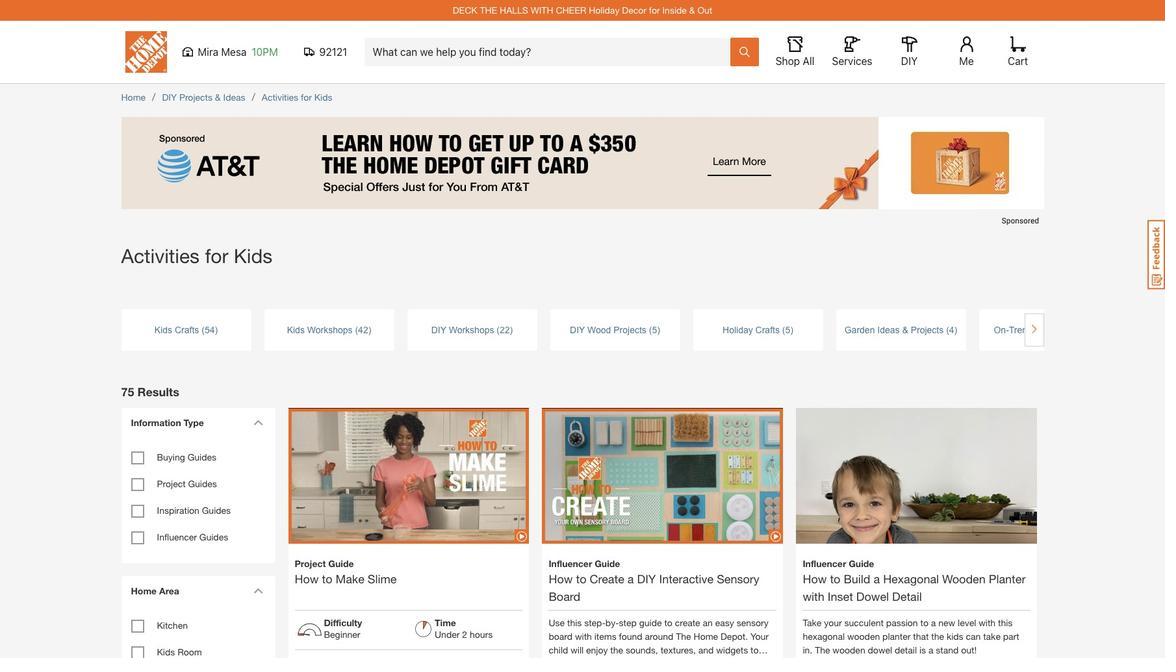 Task type: vqa. For each thing, say whether or not it's contained in the screenshot.
bottom reviews
no



Task type: describe. For each thing, give the bounding box(es) containing it.
1 horizontal spatial holiday
[[723, 325, 753, 335]]

that
[[914, 631, 929, 642]]

activities for kids link
[[262, 92, 333, 103]]

is
[[920, 645, 927, 656]]

) for kids workshops ( 42 )
[[368, 325, 372, 335]]

a for create
[[628, 572, 634, 586]]

& for garden ideas & projects ( 4 )
[[903, 325, 909, 335]]

0 vertical spatial activities
[[262, 92, 299, 103]]

use
[[549, 617, 565, 629]]

found
[[619, 631, 643, 642]]

inspiration guides
[[157, 505, 231, 516]]

diy projects & ideas
[[162, 92, 245, 103]]

wooden
[[943, 572, 986, 586]]

use this step-by-step guide to create an easy sensory board with items found around the home depot. your child will enjoy the sounds, textures, and widgets to engage with on this colorful board.
[[549, 617, 769, 659]]

build
[[844, 572, 871, 586]]

part
[[1004, 631, 1020, 642]]

0 horizontal spatial influencer
[[157, 532, 197, 543]]

1 horizontal spatial &
[[690, 5, 695, 16]]

passion
[[887, 617, 918, 629]]

hours
[[470, 629, 493, 640]]

mira mesa 10pm
[[198, 46, 278, 58]]

hexagonal
[[884, 572, 940, 586]]

shop
[[776, 55, 801, 67]]

buying guides
[[157, 452, 217, 463]]

depot.
[[721, 631, 748, 642]]

dowel
[[868, 645, 893, 656]]

services
[[833, 55, 873, 67]]

level
[[958, 617, 977, 629]]

0 horizontal spatial this
[[568, 617, 582, 629]]

0 vertical spatial wooden
[[848, 631, 881, 642]]

workshops for kids workshops
[[307, 325, 353, 335]]

how for build
[[803, 572, 827, 586]]

items
[[595, 631, 617, 642]]

diy workshops ( 22 )
[[432, 325, 513, 335]]

mira
[[198, 46, 219, 58]]

project guides
[[157, 479, 217, 490]]

( for kids workshops
[[355, 325, 358, 335]]

0 vertical spatial activities for kids
[[262, 92, 333, 103]]

project for project guides
[[157, 479, 186, 490]]

diy wood projects ( 5 )
[[570, 325, 661, 335]]

me button
[[946, 36, 988, 68]]

2 vertical spatial for
[[205, 244, 229, 267]]

caret icon image for buying guides
[[253, 420, 263, 426]]

the inside use this step-by-step guide to create an easy sensory board with items found around the home depot. your child will enjoy the sounds, textures, and widgets to engage with on this colorful board.
[[676, 631, 692, 642]]

take your succulent passion to a new level with this hexagonal wooden planter that the kids can take part in. the wooden dowel detail is a stand out!
[[803, 617, 1020, 656]]

around
[[645, 631, 674, 642]]

) for holiday crafts ( 5 )
[[791, 325, 794, 335]]

difficulty
[[324, 617, 362, 629]]

board.
[[664, 658, 690, 659]]

diy for diy
[[902, 55, 918, 67]]

2
[[462, 629, 468, 640]]

sounds,
[[626, 645, 659, 656]]

diy for diy workshops ( 22 )
[[432, 325, 447, 335]]

s
[[173, 385, 179, 399]]

1 vertical spatial activities
[[121, 244, 200, 267]]

an
[[703, 617, 713, 629]]

interactive
[[660, 572, 714, 586]]

a right is
[[929, 645, 934, 656]]

result
[[138, 385, 173, 399]]

guide for build
[[849, 558, 875, 569]]

( for holiday crafts
[[783, 325, 786, 335]]

succulent
[[845, 617, 884, 629]]

crafts for holiday crafts
[[756, 325, 780, 335]]

to inside the take your succulent passion to a new level with this hexagonal wooden planter that the kids can take part in. the wooden dowel detail is a stand out!
[[921, 617, 929, 629]]

inside
[[663, 5, 687, 16]]

influencer guides
[[157, 532, 228, 543]]

planter
[[883, 631, 911, 642]]

will
[[571, 645, 584, 656]]

kitchen
[[157, 620, 188, 631]]

54
[[205, 325, 215, 335]]

1 vertical spatial for
[[301, 92, 312, 103]]

your
[[825, 617, 842, 629]]

deck the halls with cheer holiday decor for inside & out link
[[453, 5, 713, 16]]

deck the halls with cheer holiday decor for inside & out
[[453, 5, 713, 16]]

widgets
[[717, 645, 749, 656]]

enjoy
[[586, 645, 608, 656]]

0 horizontal spatial projects
[[179, 92, 213, 103]]

1 vertical spatial ideas
[[878, 325, 900, 335]]

92121
[[320, 46, 347, 58]]

guide for create
[[595, 558, 621, 569]]

workshops for diy workshops
[[449, 325, 494, 335]]

a for build
[[874, 572, 880, 586]]

colorful
[[631, 658, 661, 659]]

6 ( from the left
[[947, 325, 950, 335]]

1 horizontal spatial this
[[614, 658, 628, 659]]

6 ) from the left
[[955, 325, 958, 335]]

the inside the take your succulent passion to a new level with this hexagonal wooden planter that the kids can take part in. the wooden dowel detail is a stand out!
[[815, 645, 831, 656]]

textures,
[[661, 645, 696, 656]]

cheer
[[556, 5, 587, 16]]

garden
[[845, 325, 875, 335]]

diy button
[[889, 36, 931, 68]]

area
[[159, 586, 179, 597]]

on-
[[994, 325, 1010, 335]]

kids inside the take your succulent passion to a new level with this hexagonal wooden planter that the kids can take part in. the wooden dowel detail is a stand out!
[[947, 631, 964, 642]]

decor
[[622, 5, 647, 16]]

hexagonal
[[803, 631, 845, 642]]

create
[[675, 617, 701, 629]]

in.
[[803, 645, 813, 656]]

room
[[178, 647, 202, 658]]

stand
[[936, 645, 959, 656]]

new
[[939, 617, 956, 629]]

2 horizontal spatial for
[[649, 5, 660, 16]]

1 horizontal spatial projects
[[614, 325, 647, 335]]

detail
[[895, 645, 917, 656]]

0 vertical spatial holiday
[[589, 5, 620, 16]]

holiday crafts ( 5 )
[[723, 325, 794, 335]]

project for project guide how to make slime
[[295, 558, 326, 569]]

planter
[[989, 572, 1026, 586]]

) for kids crafts ( 54 )
[[215, 325, 218, 335]]

can
[[967, 631, 981, 642]]

1 vertical spatial kids
[[157, 647, 175, 658]]

how for make
[[295, 572, 319, 586]]

2 horizontal spatial projects
[[911, 325, 944, 335]]

slime
[[368, 572, 397, 586]]

this inside the take your succulent passion to a new level with this hexagonal wooden planter that the kids can take part in. the wooden dowel detail is a stand out!
[[999, 617, 1013, 629]]

cart
[[1008, 55, 1029, 67]]

information
[[131, 417, 181, 428]]

on
[[601, 658, 611, 659]]

10pm
[[252, 46, 278, 58]]



Task type: locate. For each thing, give the bounding box(es) containing it.
ideas down "mesa"
[[223, 92, 245, 103]]

your
[[751, 631, 769, 642]]

guide
[[640, 617, 662, 629]]

2 5 from the left
[[786, 325, 791, 335]]

workshops
[[307, 325, 353, 335], [449, 325, 494, 335], [1036, 325, 1081, 335]]

with
[[803, 590, 825, 604], [979, 617, 996, 629], [575, 631, 592, 642], [582, 658, 599, 659]]

guide up create on the right
[[595, 558, 621, 569]]

& for diy projects & ideas
[[215, 92, 221, 103]]

1 horizontal spatial influencer
[[549, 558, 593, 569]]

1 horizontal spatial crafts
[[756, 325, 780, 335]]

2 ( from the left
[[355, 325, 358, 335]]

how inside influencer guide how to build a hexagonal wooden planter with inset dowel detail
[[803, 572, 827, 586]]

a inside influencer guide how to create a diy interactive sensory board
[[628, 572, 634, 586]]

project inside project guide how to make slime
[[295, 558, 326, 569]]

detail
[[893, 590, 922, 604]]

home for home link
[[121, 92, 146, 103]]

kids up stand
[[947, 631, 964, 642]]

to
[[322, 572, 333, 586], [576, 572, 587, 586], [831, 572, 841, 586], [665, 617, 673, 629], [921, 617, 929, 629], [751, 645, 759, 656]]

75
[[121, 385, 134, 399]]

engage
[[549, 658, 579, 659]]

inset
[[828, 590, 854, 604]]

project
[[157, 479, 186, 490], [295, 558, 326, 569]]

this right use
[[568, 617, 582, 629]]

how to create a diy interactive sensory board image
[[543, 386, 784, 567]]

4 ( from the left
[[649, 325, 652, 335]]

projects left 4
[[911, 325, 944, 335]]

beginner
[[324, 629, 361, 640]]

0 horizontal spatial for
[[205, 244, 229, 267]]

guide up make at the left of the page
[[329, 558, 354, 569]]

1 horizontal spatial how
[[549, 572, 573, 586]]

home
[[121, 92, 146, 103], [131, 586, 157, 597], [694, 631, 719, 642]]

kids left "room"
[[157, 647, 175, 658]]

0 horizontal spatial 5
[[652, 325, 657, 335]]

to inside influencer guide how to create a diy interactive sensory board
[[576, 572, 587, 586]]

1 horizontal spatial for
[[301, 92, 312, 103]]

take
[[984, 631, 1001, 642]]

create
[[590, 572, 625, 586]]

how left make at the left of the page
[[295, 572, 319, 586]]

how to make slime image
[[288, 386, 530, 567]]

0 horizontal spatial crafts
[[175, 325, 199, 335]]

1 vertical spatial home
[[131, 586, 157, 597]]

1 5 from the left
[[652, 325, 657, 335]]

1 vertical spatial caret icon image
[[253, 588, 263, 594]]

by-
[[606, 617, 619, 629]]

3 guide from the left
[[849, 558, 875, 569]]

cart link
[[1004, 36, 1033, 68]]

workshops left 42
[[307, 325, 353, 335]]

2 vertical spatial home
[[694, 631, 719, 642]]

1 how from the left
[[295, 572, 319, 586]]

1 horizontal spatial guide
[[595, 558, 621, 569]]

1 horizontal spatial activities
[[262, 92, 299, 103]]

0 horizontal spatial the
[[611, 645, 624, 656]]

0 horizontal spatial project
[[157, 479, 186, 490]]

0 horizontal spatial &
[[215, 92, 221, 103]]

4 ) from the left
[[657, 325, 661, 335]]

) for diy workshops ( 22 )
[[510, 325, 513, 335]]

a inside influencer guide how to build a hexagonal wooden planter with inset dowel detail
[[874, 572, 880, 586]]

1 horizontal spatial the
[[932, 631, 945, 642]]

how up board
[[549, 572, 573, 586]]

projects down mira
[[179, 92, 213, 103]]

diy inside button
[[902, 55, 918, 67]]

2 guide from the left
[[595, 558, 621, 569]]

influencer guide how to build a hexagonal wooden planter with inset dowel detail
[[803, 558, 1026, 604]]

0 horizontal spatial how
[[295, 572, 319, 586]]

0 horizontal spatial ideas
[[223, 92, 245, 103]]

project guide how to make slime
[[295, 558, 397, 586]]

0 vertical spatial for
[[649, 5, 660, 16]]

3 ( from the left
[[497, 325, 500, 335]]

to up inset
[[831, 572, 841, 586]]

1 horizontal spatial ideas
[[878, 325, 900, 335]]

1 horizontal spatial 5
[[786, 325, 791, 335]]

influencer up "build"
[[803, 558, 847, 569]]

activities
[[262, 92, 299, 103], [121, 244, 200, 267]]

kids
[[315, 92, 333, 103], [234, 244, 273, 267], [155, 325, 172, 335], [287, 325, 305, 335]]

&
[[690, 5, 695, 16], [215, 92, 221, 103], [903, 325, 909, 335]]

42
[[358, 325, 368, 335]]

1 horizontal spatial kids
[[947, 631, 964, 642]]

0 vertical spatial home
[[121, 92, 146, 103]]

how inside project guide how to make slime
[[295, 572, 319, 586]]

influencer inside influencer guide how to build a hexagonal wooden planter with inset dowel detail
[[803, 558, 847, 569]]

0 horizontal spatial guide
[[329, 558, 354, 569]]

3 how from the left
[[803, 572, 827, 586]]

inspiration
[[157, 505, 200, 516]]

diy projects & ideas link
[[162, 92, 245, 103]]

2 horizontal spatial workshops
[[1036, 325, 1081, 335]]

the inside use this step-by-step guide to create an easy sensory board with items found around the home depot. your child will enjoy the sounds, textures, and widgets to engage with on this colorful board.
[[611, 645, 624, 656]]

feedback link image
[[1148, 220, 1166, 290]]

wooden
[[848, 631, 881, 642], [833, 645, 866, 656]]

on-trend workshops link
[[980, 323, 1110, 337]]

kids crafts ( 54 )
[[155, 325, 218, 335]]

& right garden
[[903, 325, 909, 335]]

5 ( from the left
[[783, 325, 786, 335]]

sensory
[[717, 572, 760, 586]]

advertisement region
[[121, 117, 1045, 231]]

to inside project guide how to make slime
[[322, 572, 333, 586]]

1 vertical spatial wooden
[[833, 645, 866, 656]]

step-
[[585, 617, 606, 629]]

activities for kids
[[262, 92, 333, 103], [121, 244, 273, 267]]

home up "and"
[[694, 631, 719, 642]]

influencer guide how to create a diy interactive sensory board
[[549, 558, 760, 604]]

guides up inspiration guides
[[188, 479, 217, 490]]

and
[[699, 645, 714, 656]]

0 horizontal spatial activities
[[121, 244, 200, 267]]

1 workshops from the left
[[307, 325, 353, 335]]

1 horizontal spatial project
[[295, 558, 326, 569]]

with inside influencer guide how to build a hexagonal wooden planter with inset dowel detail
[[803, 590, 825, 604]]

0 vertical spatial the
[[932, 631, 945, 642]]

garden ideas & projects ( 4 )
[[845, 325, 958, 335]]

caret icon image inside home area button
[[253, 588, 263, 594]]

guides down inspiration guides
[[200, 532, 228, 543]]

kids
[[947, 631, 964, 642], [157, 647, 175, 658]]

shop all button
[[775, 36, 816, 68]]

1 guide from the left
[[329, 558, 354, 569]]

1 vertical spatial activities for kids
[[121, 244, 273, 267]]

& left out
[[690, 5, 695, 16]]

0 vertical spatial the
[[676, 631, 692, 642]]

( for diy workshops
[[497, 325, 500, 335]]

guides for buying guides
[[188, 452, 217, 463]]

a right create on the right
[[628, 572, 634, 586]]

( for kids crafts
[[202, 325, 205, 335]]

2 horizontal spatial influencer
[[803, 558, 847, 569]]

2 crafts from the left
[[756, 325, 780, 335]]

wooden down hexagonal
[[833, 645, 866, 656]]

& down mira
[[215, 92, 221, 103]]

crafts for kids crafts
[[175, 325, 199, 335]]

2 ) from the left
[[368, 325, 372, 335]]

this right 'on'
[[614, 658, 628, 659]]

out
[[698, 5, 713, 16]]

0 horizontal spatial the
[[676, 631, 692, 642]]

1 horizontal spatial workshops
[[449, 325, 494, 335]]

the down hexagonal
[[815, 645, 831, 656]]

guides for project guides
[[188, 479, 217, 490]]

2 horizontal spatial this
[[999, 617, 1013, 629]]

trend
[[1010, 325, 1033, 335]]

home inside button
[[131, 586, 157, 597]]

2 horizontal spatial guide
[[849, 558, 875, 569]]

22
[[500, 325, 510, 335]]

influencer for how to build a hexagonal wooden planter with inset dowel detail
[[803, 558, 847, 569]]

guide inside influencer guide how to build a hexagonal wooden planter with inset dowel detail
[[849, 558, 875, 569]]

guides for inspiration guides
[[202, 505, 231, 516]]

buying
[[157, 452, 185, 463]]

to up board
[[576, 572, 587, 586]]

2 horizontal spatial how
[[803, 572, 827, 586]]

influencer up board
[[549, 558, 593, 569]]

What can we help you find today? search field
[[373, 38, 730, 66]]

to inside influencer guide how to build a hexagonal wooden planter with inset dowel detail
[[831, 572, 841, 586]]

3 ) from the left
[[510, 325, 513, 335]]

5 ) from the left
[[791, 325, 794, 335]]

guides for influencer guides
[[200, 532, 228, 543]]

with inside the take your succulent passion to a new level with this hexagonal wooden planter that the kids can take part in. the wooden dowel detail is a stand out!
[[979, 617, 996, 629]]

mesa
[[221, 46, 247, 58]]

5
[[652, 325, 657, 335], [786, 325, 791, 335]]

92121 button
[[304, 46, 349, 59]]

to left make at the left of the page
[[322, 572, 333, 586]]

1 vertical spatial the
[[611, 645, 624, 656]]

guide up "build"
[[849, 558, 875, 569]]

1 ) from the left
[[215, 325, 218, 335]]

diy inside influencer guide how to create a diy interactive sensory board
[[638, 572, 656, 586]]

caret icon image for kitchen
[[253, 588, 263, 594]]

a for to
[[932, 617, 937, 629]]

with
[[531, 5, 554, 16]]

with down enjoy
[[582, 658, 599, 659]]

0 vertical spatial ideas
[[223, 92, 245, 103]]

influencer inside influencer guide how to create a diy interactive sensory board
[[549, 558, 593, 569]]

influencer down the inspiration
[[157, 532, 197, 543]]

workshops right trend
[[1036, 325, 1081, 335]]

0 horizontal spatial holiday
[[589, 5, 620, 16]]

information type
[[131, 417, 204, 428]]

1 vertical spatial project
[[295, 558, 326, 569]]

0 horizontal spatial kids
[[157, 647, 175, 658]]

caret icon image
[[253, 420, 263, 426], [253, 588, 263, 594]]

guide inside project guide how to make slime
[[329, 558, 354, 569]]

guide for make
[[329, 558, 354, 569]]

kids room
[[157, 647, 202, 658]]

home for home area
[[131, 586, 157, 597]]

1 crafts from the left
[[175, 325, 199, 335]]

2 workshops from the left
[[449, 325, 494, 335]]

difficulty beginner
[[324, 617, 362, 640]]

to down your
[[751, 645, 759, 656]]

ideas right garden
[[878, 325, 900, 335]]

the down new
[[932, 631, 945, 642]]

how left "build"
[[803, 572, 827, 586]]

dowel
[[857, 590, 890, 604]]

with up "take"
[[979, 617, 996, 629]]

to up that
[[921, 617, 929, 629]]

guide inside influencer guide how to create a diy interactive sensory board
[[595, 558, 621, 569]]

0 horizontal spatial workshops
[[307, 325, 353, 335]]

how inside influencer guide how to create a diy interactive sensory board
[[549, 572, 573, 586]]

board
[[549, 590, 581, 604]]

0 vertical spatial &
[[690, 5, 695, 16]]

influencer for how to create a diy interactive sensory board
[[549, 558, 593, 569]]

time
[[435, 617, 456, 629]]

0 vertical spatial project
[[157, 479, 186, 490]]

type
[[184, 417, 204, 428]]

3 workshops from the left
[[1036, 325, 1081, 335]]

projects right wood
[[614, 325, 647, 335]]

home inside use this step-by-step guide to create an easy sensory board with items found around the home depot. your child will enjoy the sounds, textures, and widgets to engage with on this colorful board.
[[694, 631, 719, 642]]

crafts
[[175, 325, 199, 335], [756, 325, 780, 335]]

home down "the home depot logo"
[[121, 92, 146, 103]]

wood
[[588, 325, 611, 335]]

the
[[676, 631, 692, 642], [815, 645, 831, 656]]

2 vertical spatial &
[[903, 325, 909, 335]]

me
[[960, 55, 974, 67]]

the inside the take your succulent passion to a new level with this hexagonal wooden planter that the kids can take part in. the wooden dowel detail is a stand out!
[[932, 631, 945, 642]]

home left area
[[131, 586, 157, 597]]

1 caret icon image from the top
[[253, 420, 263, 426]]

)
[[215, 325, 218, 335], [368, 325, 372, 335], [510, 325, 513, 335], [657, 325, 661, 335], [791, 325, 794, 335], [955, 325, 958, 335]]

a up "dowel"
[[874, 572, 880, 586]]

shop all
[[776, 55, 815, 67]]

the up 'on'
[[611, 645, 624, 656]]

sensory
[[737, 617, 769, 629]]

guides up project guides
[[188, 452, 217, 463]]

caret icon image inside information type button
[[253, 420, 263, 426]]

under
[[435, 629, 460, 640]]

step
[[619, 617, 637, 629]]

with up the take
[[803, 590, 825, 604]]

wooden down succulent
[[848, 631, 881, 642]]

2 caret icon image from the top
[[253, 588, 263, 594]]

0 vertical spatial caret icon image
[[253, 420, 263, 426]]

1 vertical spatial holiday
[[723, 325, 753, 335]]

0 vertical spatial kids
[[947, 631, 964, 642]]

home area
[[131, 586, 179, 597]]

to up around
[[665, 617, 673, 629]]

2 how from the left
[[549, 572, 573, 586]]

guide
[[329, 558, 354, 569], [595, 558, 621, 569], [849, 558, 875, 569]]

make
[[336, 572, 365, 586]]

2 horizontal spatial &
[[903, 325, 909, 335]]

1 horizontal spatial the
[[815, 645, 831, 656]]

with up will
[[575, 631, 592, 642]]

a left new
[[932, 617, 937, 629]]

diy for diy projects & ideas
[[162, 92, 177, 103]]

1 vertical spatial the
[[815, 645, 831, 656]]

this up part in the bottom of the page
[[999, 617, 1013, 629]]

guides up the influencer guides
[[202, 505, 231, 516]]

the down create
[[676, 631, 692, 642]]

information type button
[[125, 408, 268, 438]]

board
[[549, 631, 573, 642]]

1 vertical spatial &
[[215, 92, 221, 103]]

1 ( from the left
[[202, 325, 205, 335]]

easy
[[716, 617, 735, 629]]

diy for diy wood projects ( 5 )
[[570, 325, 585, 335]]

on-trend workshops
[[994, 325, 1081, 335]]

how for create
[[549, 572, 573, 586]]

workshops left 22
[[449, 325, 494, 335]]

the home depot logo image
[[125, 31, 167, 73]]



